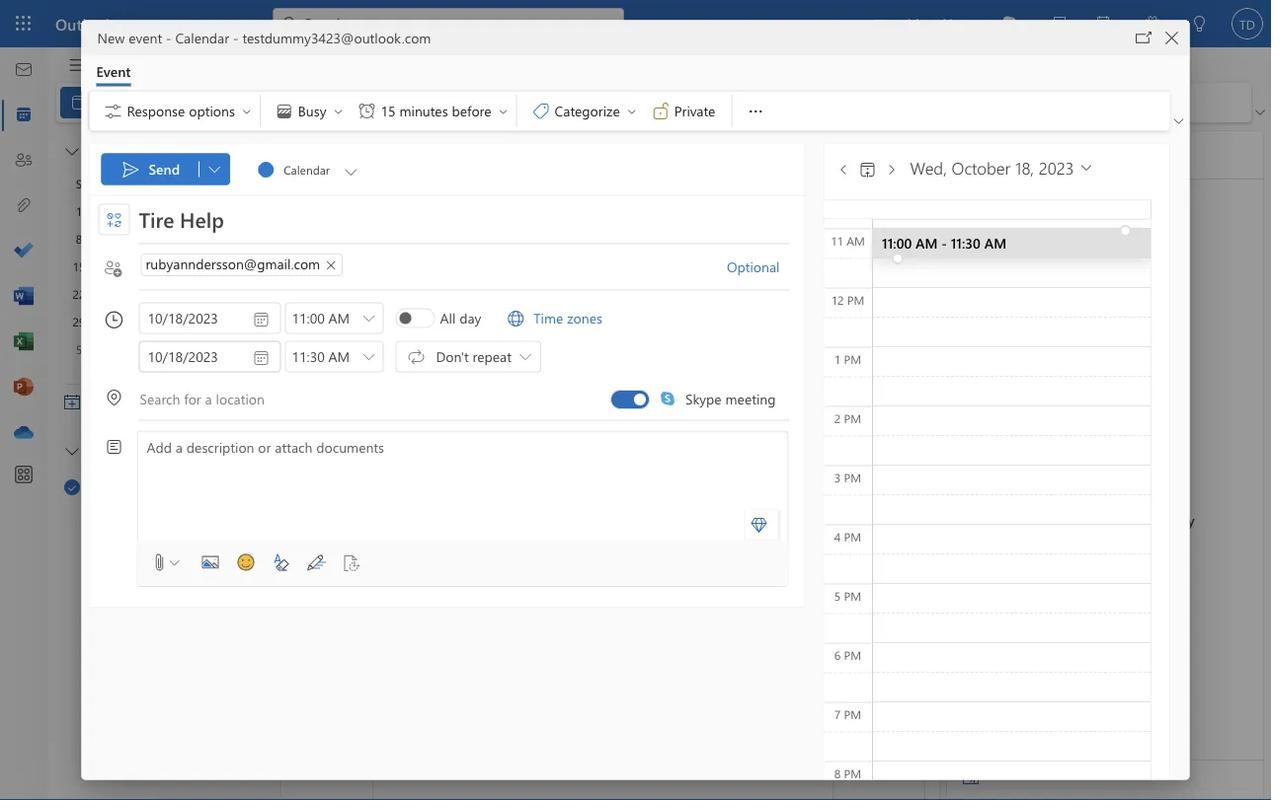 Task type: vqa. For each thing, say whether or not it's contained in the screenshot.
the topmost 27
yes



Task type: locate. For each thing, give the bounding box(es) containing it.
2 down 26 button
[[186, 314, 193, 330]]

10 button up 17
[[122, 227, 146, 251]]


[[64, 395, 80, 411]]

3 down 2 pm
[[834, 469, 841, 485]]

wed, october 18, 2023 
[[910, 156, 1095, 179]]

all
[[133, 526, 147, 544]]

18 button
[[150, 255, 174, 279]]

7 inside wed, october 18, 2023 document
[[834, 706, 841, 722]]

wed, inside document
[[910, 156, 947, 179]]

2 inside document
[[834, 410, 841, 426]]

show formatting options image
[[265, 547, 297, 579]]

8 up "15" button
[[76, 231, 82, 247]]

14 inside button
[[239, 231, 251, 247]]

18 inside agenda view section
[[1038, 144, 1054, 166]]

1 horizontal spatial day
[[1172, 512, 1195, 530]]

- left 11:30
[[941, 234, 947, 253]]

2 horizontal spatial -
[[941, 234, 947, 253]]

7 up 11 am
[[841, 213, 849, 232]]

2023
[[150, 143, 180, 161], [1039, 156, 1074, 179]]

october inside document
[[952, 156, 1011, 179]]

1 horizontal spatial calendar
[[175, 28, 229, 47]]

2 horizontal spatial 5
[[834, 588, 841, 604]]

pm up 2 pm
[[844, 351, 861, 367]]

11 inside wed, october 18, 2023 document
[[831, 232, 844, 248]]

1 vertical spatial 16
[[381, 451, 396, 469]]

- up help button in the top of the page
[[233, 28, 239, 47]]

add left a
[[147, 438, 172, 456]]

2 button down 26 button
[[178, 310, 201, 334]]

list box containing my calendars
[[48, 433, 274, 553]]

8
[[76, 231, 82, 247], [289, 332, 297, 350], [159, 342, 165, 358], [834, 766, 841, 782]]

10 button
[[122, 227, 146, 251], [205, 338, 229, 361]]

1 inside document
[[834, 351, 841, 367]]

busy
[[298, 101, 326, 120]]

5 for the leftmost 5 button
[[76, 342, 82, 358]]

tuesday element
[[120, 170, 148, 198]]

27 up start date text box
[[211, 286, 224, 302]]

 up search for a location field
[[363, 351, 375, 363]]

day right the
[[1172, 512, 1195, 530]]

0 vertical spatial 21
[[239, 259, 251, 275]]

thursday
[[657, 187, 704, 202]]

18 inside button
[[156, 259, 168, 275]]

1 horizontal spatial 2
[[186, 314, 193, 330]]

cell down 31
[[120, 336, 148, 363]]

0 vertical spatial 14
[[239, 231, 251, 247]]

11 for the rightmost 11 button
[[239, 342, 251, 358]]

wednesday
[[565, 187, 625, 202]]

t right monday element
[[131, 176, 137, 192]]

4
[[159, 203, 165, 219], [834, 529, 841, 544], [841, 688, 849, 706]]

zones
[[567, 309, 602, 327]]

4 down wednesday element at top left
[[159, 203, 165, 219]]

outlook banner
[[0, 0, 1271, 47]]

1 vertical spatial 18
[[156, 259, 168, 275]]

11
[[156, 231, 168, 247], [831, 232, 844, 248], [239, 342, 251, 358]]

list box
[[48, 433, 274, 553]]


[[836, 162, 852, 178]]

 left my
[[65, 445, 79, 459]]

5 down the 4 pm at the right bottom of the page
[[834, 588, 841, 604]]

pm for 5 pm
[[844, 588, 861, 604]]

0 horizontal spatial 2
[[103, 203, 110, 219]]

0 horizontal spatial 2 button
[[95, 200, 119, 223]]

0 horizontal spatial 10 button
[[122, 227, 146, 251]]

14 up "1 pm"
[[841, 332, 856, 350]]

2
[[103, 203, 110, 219], [186, 314, 193, 330], [834, 410, 841, 426]]

6 pm
[[834, 647, 861, 663]]

 button
[[736, 91, 776, 131]]

11 button up the "18" button
[[150, 227, 174, 251]]

0 horizontal spatial 15
[[73, 259, 85, 275]]

27 down 
[[749, 569, 764, 588]]

view
[[181, 53, 210, 72]]


[[963, 773, 979, 789]]

0 vertical spatial 8 button
[[67, 227, 91, 251]]

24 inside button
[[128, 286, 141, 302]]


[[104, 388, 124, 408]]

15 inside "15" button
[[73, 259, 85, 275]]

2023 up wednesday element at top left
[[150, 143, 180, 161]]

 left month
[[497, 105, 509, 117]]


[[858, 159, 878, 179]]

pm down the 4 pm at the right bottom of the page
[[844, 588, 861, 604]]

5 button
[[178, 200, 201, 223], [67, 338, 91, 361]]

11:00 am - 11:30 am
[[881, 234, 1006, 253]]

insert emojis and gifs image
[[230, 547, 261, 579]]

14 button
[[233, 227, 257, 251]]

1 horizontal spatial 18
[[1038, 144, 1054, 166]]

0 vertical spatial 22
[[73, 286, 85, 302]]

0 horizontal spatial 22
[[73, 286, 85, 302]]

10 for the leftmost 10 button
[[128, 231, 141, 247]]

0 vertical spatial 9 button
[[95, 227, 119, 251]]

0 horizontal spatial 18
[[156, 259, 168, 275]]

11 button down start date text box
[[233, 338, 257, 361]]

print
[[884, 93, 912, 111]]

 right busy
[[332, 105, 344, 117]]

0 horizontal spatial 14
[[239, 231, 251, 247]]

day right all
[[459, 309, 481, 327]]

13
[[211, 231, 224, 247]]


[[211, 146, 223, 158]]

4 button
[[150, 200, 174, 223]]

am for 11:00
[[915, 234, 937, 253]]

1 vertical spatial 7
[[834, 706, 841, 722]]

 button left all day image
[[358, 303, 380, 333]]

friday element
[[203, 170, 231, 198]]

0 horizontal spatial t
[[131, 176, 137, 192]]

3 inside document
[[834, 469, 841, 485]]

m
[[101, 176, 112, 192]]

pm up "1 pm"
[[847, 292, 865, 307]]

 inside button
[[341, 161, 361, 181]]

Select a calendar text field
[[276, 153, 340, 185]]


[[68, 55, 88, 76]]

powerpoint image
[[14, 378, 34, 398]]

15 right the or
[[289, 451, 304, 469]]

meet now
[[907, 13, 971, 32]]

tuesday
[[473, 187, 515, 202]]

0 horizontal spatial 16
[[100, 259, 113, 275]]

add inside text box
[[147, 438, 172, 456]]

0 horizontal spatial -
[[166, 28, 171, 47]]

1 vertical spatial 11 button
[[233, 338, 257, 361]]

0 vertical spatial 5
[[186, 203, 193, 219]]

10 down all day in the top left of the page
[[473, 332, 488, 350]]

9 button down start date text box
[[178, 338, 201, 361]]

2 horizontal spatial 2
[[834, 410, 841, 426]]

2 t from the left
[[187, 176, 193, 192]]

9 down the 
[[103, 231, 110, 247]]

27 inside button
[[211, 286, 224, 302]]

28 down 21 button
[[239, 286, 251, 302]]

28 inside button
[[239, 286, 251, 302]]

october up monday element
[[95, 143, 146, 161]]

tab list
[[98, 47, 284, 78]]

0 vertical spatial 4
[[159, 203, 165, 219]]

work
[[320, 93, 353, 111]]

calendar down my calendars
[[96, 479, 150, 497]]

1 t from the left
[[131, 176, 137, 192]]

None field
[[256, 153, 362, 185]]

options
[[189, 101, 235, 120]]

8 down 7 pm
[[834, 766, 841, 782]]

1 horizontal spatial 5
[[186, 203, 193, 219]]

5 up 12 button
[[186, 203, 193, 219]]

application containing wed, oct 18
[[0, 0, 1271, 801]]

22 right insert emojis and gifs image on the bottom
[[289, 569, 304, 588]]

 inside the new group
[[489, 93, 509, 113]]

12 inside button
[[183, 231, 196, 247]]

 down 28 button on the top left of the page
[[251, 309, 271, 329]]

 left all day image
[[363, 312, 375, 324]]

21
[[239, 259, 251, 275], [841, 451, 856, 469]]

all day image
[[400, 312, 411, 324]]

Add details for the event text field
[[139, 196, 789, 243]]

wed, right  button
[[910, 156, 947, 179]]

1 vertical spatial 4
[[834, 529, 841, 544]]

0 horizontal spatial 1
[[76, 203, 82, 219]]

- for new
[[166, 28, 171, 47]]

1 vertical spatial day
[[1172, 512, 1195, 530]]

21 inside button
[[239, 259, 251, 275]]

10 up 17
[[128, 231, 141, 247]]

pm down 3 pm
[[844, 529, 861, 544]]

12 inside wed, october 18, 2023 document
[[831, 292, 844, 307]]

15 left 16 button
[[73, 259, 85, 275]]

1 vertical spatial 12
[[831, 292, 844, 307]]

0 horizontal spatial add
[[96, 394, 121, 412]]

 right select a calendar text field
[[341, 161, 361, 181]]

1 vertical spatial 10 button
[[205, 338, 229, 361]]

1 horizontal spatial 2 button
[[178, 310, 201, 334]]

insert pictures inline image
[[194, 547, 226, 579]]

12 left 13 'button'
[[183, 231, 196, 247]]

am for 11
[[847, 232, 865, 248]]

0 horizontal spatial 25
[[156, 286, 168, 302]]

 button for start time text field
[[358, 303, 380, 333]]

6 inside wed, october 18, 2023 document
[[834, 647, 841, 663]]

3
[[214, 314, 220, 330], [834, 469, 841, 485]]

  
[[836, 159, 899, 179]]

pm down "1 pm"
[[844, 410, 861, 426]]

0 vertical spatial 12
[[183, 231, 196, 247]]

pm down 7 pm
[[844, 766, 861, 782]]

2 up 3 pm
[[834, 410, 841, 426]]

0 vertical spatial 5 button
[[178, 200, 201, 223]]

none field containing 
[[256, 153, 362, 185]]

8 button up calendar
[[150, 338, 174, 361]]

0 vertical spatial 7
[[841, 213, 849, 232]]

9 down start date text box
[[186, 342, 193, 358]]

0 horizontal spatial 5
[[76, 342, 82, 358]]

3 down 27 button
[[214, 314, 220, 330]]

1  button from the top
[[358, 303, 380, 333]]

 right 18, on the top right
[[1078, 159, 1095, 176]]

1 horizontal spatial 9
[[186, 342, 193, 358]]

0 vertical spatial 6
[[214, 203, 220, 219]]


[[410, 93, 429, 113]]

1 horizontal spatial 3
[[834, 469, 841, 485]]

calendar
[[175, 28, 229, 47], [96, 479, 150, 497]]

time
[[534, 309, 563, 327]]

 up the sunday element
[[65, 145, 79, 159]]

meet
[[907, 13, 939, 32]]

1 vertical spatial 26
[[657, 569, 672, 588]]

month
[[513, 93, 553, 111]]

12 for 12
[[183, 231, 196, 247]]

0 horizontal spatial 1 button
[[67, 200, 91, 223]]


[[860, 93, 880, 113]]

 right options
[[241, 105, 253, 117]]

application
[[0, 0, 1271, 801]]

7 up 8 pm
[[834, 706, 841, 722]]

0 vertical spatial 1
[[76, 203, 82, 219]]

1 horizontal spatial add
[[147, 438, 172, 456]]

0 vertical spatial 25
[[156, 286, 168, 302]]

End date text field
[[140, 342, 280, 372]]

11 button
[[150, 227, 174, 251], [233, 338, 257, 361]]

21 up 3 pm
[[841, 451, 856, 469]]

1 down 12 pm
[[834, 351, 841, 367]]

1 vertical spatial add
[[147, 438, 172, 456]]

1 vertical spatial 28
[[841, 569, 856, 588]]

 left end time text field
[[251, 348, 271, 368]]

home
[[113, 53, 151, 72]]

october left 18, on the top right
[[952, 156, 1011, 179]]

1 vertical spatial 15
[[73, 259, 85, 275]]

1 horizontal spatial 9 button
[[178, 338, 201, 361]]

description
[[186, 438, 254, 456]]

5 down 29
[[76, 342, 82, 358]]

1 horizontal spatial 1 button
[[150, 310, 174, 334]]

8 button up "15" button
[[67, 227, 91, 251]]

people image
[[14, 151, 34, 171]]

new group
[[60, 83, 669, 122]]


[[883, 162, 899, 178]]

onedrive image
[[14, 424, 34, 443]]

october inside button
[[95, 143, 146, 161]]

1 vertical spatial 14
[[841, 332, 856, 350]]

add calendar
[[96, 394, 177, 412]]

0 horizontal spatial am
[[847, 232, 865, 248]]

2 button down m
[[95, 200, 119, 223]]

14
[[239, 231, 251, 247], [841, 332, 856, 350]]

cell
[[120, 198, 148, 225], [231, 308, 259, 336], [120, 336, 148, 363]]

0 vertical spatial 26
[[183, 286, 196, 302]]

4 down the 6 pm
[[841, 688, 849, 706]]

2 vertical spatial 
[[251, 348, 271, 368]]

3 inside button
[[214, 314, 220, 330]]


[[406, 347, 426, 367]]

7 for 7
[[841, 213, 849, 232]]

wed, inside agenda view section
[[963, 144, 1002, 166]]

 button up search for a location field
[[358, 342, 380, 372]]

9 left 
[[381, 332, 389, 350]]

2 horizontal spatial 9
[[381, 332, 389, 350]]

15 right 
[[381, 101, 396, 120]]

4 inside wed, october 18, 2023 document
[[834, 529, 841, 544]]

 button
[[744, 509, 779, 541]]

1 horizontal spatial 22
[[289, 569, 304, 588]]

wed, for wed, oct 18
[[963, 144, 1002, 166]]

1 horizontal spatial 15
[[289, 451, 304, 469]]

pm for 7 pm
[[844, 706, 861, 722]]

4 down 3 pm
[[834, 529, 841, 544]]

15
[[381, 101, 396, 120], [73, 259, 85, 275], [289, 451, 304, 469]]

0 horizontal spatial 21
[[239, 259, 251, 275]]

11 down start date text box
[[239, 342, 251, 358]]

 inside  response options 
[[241, 105, 253, 117]]

0 vertical spatial 27
[[211, 286, 224, 302]]

2 down m
[[103, 203, 110, 219]]

send
[[149, 160, 180, 178]]

left-rail-appbar navigation
[[4, 47, 43, 456]]

 left month
[[489, 93, 509, 113]]

21 button
[[233, 255, 257, 279]]


[[874, 16, 889, 32]]

3 for 3
[[214, 314, 220, 330]]

22 inside 22 button
[[73, 286, 85, 302]]

week
[[357, 93, 388, 111]]

1 button
[[67, 200, 91, 223], [150, 310, 174, 334]]

add for add a description or attach documents
[[147, 438, 172, 456]]

1 vertical spatial 8 button
[[150, 338, 174, 361]]

oct
[[1006, 144, 1033, 166]]

0 vertical spatial 2
[[103, 203, 110, 219]]

6 inside button
[[214, 203, 220, 219]]

add for add calendar
[[96, 394, 121, 412]]

am right 11:30
[[984, 234, 1006, 253]]

- right event
[[166, 28, 171, 47]]

1 horizontal spatial -
[[233, 28, 239, 47]]

12 up "1 pm"
[[831, 292, 844, 307]]

help button
[[226, 47, 284, 78]]

pm down 5 pm
[[844, 647, 861, 663]]

t right wednesday element at top left
[[187, 176, 193, 192]]

pm up 8 pm
[[844, 706, 861, 722]]

0 horizontal spatial 9 button
[[95, 227, 119, 251]]

tab list containing home
[[98, 47, 284, 78]]

1 vertical spatial 9 button
[[178, 338, 201, 361]]

1 down the sunday element
[[76, 203, 82, 219]]

9 button down the 
[[95, 227, 119, 251]]

day inside wed, october 18, 2023 document
[[459, 309, 481, 327]]

excel image
[[14, 333, 34, 353]]

enjoy!
[[1087, 537, 1124, 556]]

 left 
[[626, 105, 638, 117]]

28 up 5 pm
[[841, 569, 856, 588]]

 send
[[121, 159, 180, 179]]

11:30
[[950, 234, 980, 253]]

16 left 17
[[100, 259, 113, 275]]

16 button
[[95, 255, 119, 279]]

2 vertical spatial 4
[[841, 688, 849, 706]]

1 vertical spatial 6
[[834, 647, 841, 663]]

30 button
[[95, 310, 119, 334]]

28 button
[[233, 282, 257, 306]]

0 vertical spatial 10 button
[[122, 227, 146, 251]]

29
[[73, 314, 85, 330]]

16 down search for a location field
[[381, 451, 396, 469]]

6 down friday element
[[214, 203, 220, 219]]

event button
[[81, 56, 146, 86]]

or
[[258, 438, 271, 456]]

 button for end time text field
[[358, 342, 380, 372]]

calendar inside wed, october 18, 2023 document
[[175, 28, 229, 47]]

my
[[96, 442, 116, 461]]

12 pm
[[831, 292, 865, 307]]

1 horizontal spatial 10
[[211, 342, 224, 358]]

1 vertical spatial  button
[[358, 342, 380, 372]]

18 right 17
[[156, 259, 168, 275]]

9 button
[[95, 227, 119, 251], [178, 338, 201, 361]]

calendar
[[125, 394, 177, 412]]

1 vertical spatial 5
[[76, 342, 82, 358]]

Start time text field
[[286, 303, 358, 333]]

21 down 14 button
[[239, 259, 251, 275]]

18 cell
[[148, 253, 176, 280]]

wed, left oct
[[963, 144, 1002, 166]]

1 horizontal spatial wed,
[[963, 144, 1002, 166]]

10 down 3 button
[[211, 342, 224, 358]]

0 horizontal spatial day
[[459, 309, 481, 327]]

0 vertical spatial calendar
[[175, 28, 229, 47]]

repeat
[[473, 347, 512, 366]]

1 horizontal spatial october
[[952, 156, 1011, 179]]

1 vertical spatial 3
[[834, 469, 841, 485]]

1 horizontal spatial 11
[[239, 342, 251, 358]]

11 down the saturday
[[831, 232, 844, 248]]

0 horizontal spatial wed,
[[910, 156, 947, 179]]

1 vertical spatial calendar
[[96, 479, 150, 497]]

6 button
[[205, 200, 229, 223]]

6
[[214, 203, 220, 219], [834, 647, 841, 663]]

am right 11:00
[[915, 234, 937, 253]]

6 for 6
[[214, 203, 220, 219]]

pm up the 4 pm at the right bottom of the page
[[844, 469, 861, 485]]

2  button from the top
[[358, 342, 380, 372]]

 week
[[410, 93, 467, 113]]

0 vertical spatial 15
[[381, 101, 396, 120]]

1 horizontal spatial 12
[[831, 292, 844, 307]]

Start date text field
[[140, 303, 280, 333]]

0 horizontal spatial calendar
[[96, 479, 150, 497]]

add right the 
[[96, 394, 121, 412]]

1 button down the sunday element
[[67, 200, 91, 223]]

0 horizontal spatial 9
[[103, 231, 110, 247]]

1 horizontal spatial 8 button
[[150, 338, 174, 361]]

10 button down 3 button
[[205, 338, 229, 361]]

1 horizontal spatial 24
[[473, 569, 488, 588]]

agenda view section
[[947, 131, 1263, 801]]

0 horizontal spatial 3
[[214, 314, 220, 330]]



Task type: describe. For each thing, give the bounding box(es) containing it.

[[357, 101, 377, 121]]

Repeat: field
[[430, 347, 539, 368]]

week
[[433, 93, 467, 111]]

0 vertical spatial 11 button
[[150, 227, 174, 251]]

saturday
[[841, 187, 886, 202]]


[[103, 101, 123, 121]]

22 button
[[67, 282, 91, 306]]

private
[[674, 101, 715, 120]]

nothing
[[1016, 512, 1068, 530]]

 inside  15 minutes before 
[[497, 105, 509, 117]]

outlook
[[55, 13, 113, 34]]

cell left 4 button
[[120, 198, 148, 225]]

pm for 12 pm
[[847, 292, 865, 307]]

show all button
[[48, 518, 274, 553]]

to do image
[[14, 242, 34, 262]]

new event - calendar - testdummy3423@outlook.com
[[97, 28, 431, 47]]

1 horizontal spatial 14
[[841, 332, 856, 350]]

wed, for wed, october 18, 2023 
[[910, 156, 947, 179]]

 up f
[[209, 163, 220, 175]]

share
[[804, 93, 838, 111]]

saturday element
[[231, 170, 259, 198]]

monday
[[381, 187, 424, 202]]

files image
[[14, 197, 34, 216]]

 busy 
[[274, 101, 344, 121]]

1 vertical spatial 27
[[749, 569, 764, 588]]

wed, oct 18
[[963, 144, 1054, 166]]

 print
[[860, 93, 912, 113]]

0 horizontal spatial  button
[[57, 138, 89, 166]]


[[104, 308, 124, 328]]

 inside list box
[[65, 445, 79, 459]]

11 for 11 am
[[831, 232, 844, 248]]

12 button
[[178, 227, 201, 251]]

day inside nothing planned for the day enjoy!
[[1172, 512, 1195, 530]]

meeting
[[725, 390, 776, 408]]

 button
[[58, 48, 98, 82]]

 button
[[340, 153, 362, 185]]

 for end time text field
[[251, 348, 271, 368]]

24 button
[[122, 282, 146, 306]]

18,
[[1015, 156, 1034, 179]]

 month
[[489, 93, 553, 113]]

 button
[[1130, 24, 1158, 52]]

wed, october 18, 2023 document
[[0, 0, 1271, 801]]

0 horizontal spatial 5 button
[[67, 338, 91, 361]]

cell right 3 button
[[231, 308, 259, 336]]


[[1163, 29, 1180, 46]]

1 horizontal spatial 11 button
[[233, 338, 257, 361]]

 inside  categorize 
[[626, 105, 638, 117]]

12 for 12 pm
[[831, 292, 844, 307]]

optional button
[[718, 251, 789, 283]]


[[751, 517, 767, 533]]

sunday element
[[65, 170, 93, 198]]

3 pm
[[834, 469, 861, 485]]

 work week
[[297, 93, 388, 113]]

monday element
[[93, 170, 120, 198]]

nothing planned for the day enjoy!
[[1016, 512, 1195, 556]]

Add a description or attach documents, press Alt+F10 to exit text field
[[147, 438, 779, 509]]


[[121, 159, 141, 179]]

t for tuesday element
[[131, 176, 137, 192]]

- for 11:00
[[941, 234, 947, 253]]

skype
[[685, 390, 722, 408]]

1 horizontal spatial 1
[[159, 314, 165, 330]]

10 for the bottommost 10 button
[[211, 342, 224, 358]]

1 horizontal spatial  button
[[199, 153, 230, 185]]

1 vertical spatial 2
[[186, 314, 193, 330]]

1 vertical spatial 21
[[841, 451, 856, 469]]

2023 inside button
[[150, 143, 180, 161]]

8 up calendar
[[159, 342, 165, 358]]

2 horizontal spatial  button
[[1170, 111, 1188, 131]]

planned
[[1071, 512, 1122, 530]]

27 button
[[205, 282, 229, 306]]

1 horizontal spatial 26
[[657, 569, 672, 588]]

1 horizontal spatial 16
[[381, 451, 396, 469]]

8 inside document
[[834, 766, 841, 782]]

17 button
[[122, 255, 146, 279]]

0 vertical spatial 1 button
[[67, 200, 91, 223]]

 button
[[955, 765, 987, 797]]

t for "thursday" element
[[187, 176, 193, 192]]

3 button
[[205, 310, 229, 334]]

1 pm
[[834, 351, 861, 367]]

16 inside button
[[100, 259, 113, 275]]

3 for 3 pm
[[834, 469, 841, 485]]

29 button
[[67, 310, 91, 334]]

f
[[214, 176, 220, 192]]


[[651, 101, 670, 121]]

8 right 3 button
[[289, 332, 297, 350]]

1 vertical spatial 24
[[473, 569, 488, 588]]

5 inside wed, october 18, 2023 document
[[834, 588, 841, 604]]

23
[[381, 569, 396, 588]]

tags group
[[521, 91, 727, 127]]

response
[[127, 101, 185, 120]]

11 am
[[831, 232, 865, 248]]

0 vertical spatial 2 button
[[95, 200, 119, 223]]

mail image
[[14, 60, 34, 80]]

outlook link
[[55, 0, 113, 47]]

new
[[97, 28, 125, 47]]

Invite attendees text field
[[139, 254, 714, 280]]

 button
[[203, 138, 231, 166]]

1 horizontal spatial 28
[[841, 569, 856, 588]]


[[274, 101, 294, 121]]

skype meeting image
[[634, 394, 646, 406]]

9 for 9 button to the bottom
[[186, 342, 193, 358]]

 15 minutes before 
[[357, 101, 509, 121]]

 inside wed, october 18, 2023 
[[1078, 159, 1095, 176]]

30
[[100, 314, 113, 330]]

End time text field
[[286, 342, 358, 372]]

calendar image
[[14, 106, 34, 125]]

2 horizontal spatial am
[[984, 234, 1006, 253]]

thursday element
[[176, 170, 203, 198]]

 share
[[781, 93, 838, 113]]

7 for 7 pm
[[834, 706, 841, 722]]


[[344, 555, 360, 571]]

1 horizontal spatial 25
[[565, 569, 580, 588]]

Search for a location field
[[139, 382, 606, 413]]

more apps image
[[14, 466, 34, 486]]

2 pm
[[834, 410, 861, 426]]

 inside  busy 
[[332, 105, 344, 117]]

wednesday element
[[148, 170, 176, 198]]

pm for 4 pm
[[844, 529, 861, 544]]

wed, october 18, 2023 dialog
[[0, 0, 1271, 801]]

 down 
[[1174, 116, 1184, 126]]

pm for 3 pm
[[844, 469, 861, 485]]

view button
[[166, 47, 225, 78]]


[[103, 258, 123, 278]]

 private
[[651, 101, 715, 121]]

15 inside  15 minutes before 
[[381, 101, 396, 120]]

a
[[176, 438, 183, 456]]

 response options 
[[103, 101, 253, 121]]


[[64, 479, 81, 495]]

0 horizontal spatial 11
[[156, 231, 168, 247]]

show all
[[96, 526, 147, 544]]

all
[[440, 309, 456, 327]]

share group
[[771, 83, 924, 119]]

options group
[[265, 91, 512, 127]]

now
[[942, 13, 971, 32]]

26 inside button
[[183, 286, 196, 302]]

testdummy3423@outlook.com
[[242, 28, 431, 47]]

5 for top 5 button
[[186, 203, 193, 219]]

1 vertical spatial 2 button
[[178, 310, 201, 334]]

0 horizontal spatial 8 button
[[67, 227, 91, 251]]

9 for topmost 9 button
[[103, 231, 110, 247]]

pm for 6 pm
[[844, 647, 861, 663]]

 for start time text field
[[251, 309, 271, 329]]


[[104, 437, 124, 457]]

4 inside button
[[159, 203, 165, 219]]

attach
[[275, 438, 312, 456]]

before
[[452, 101, 491, 120]]

2023 inside document
[[1039, 156, 1074, 179]]

rubyanndersson@gmail.com button
[[141, 254, 343, 276]]

pm for 8 pm
[[844, 766, 861, 782]]

25 inside button
[[156, 286, 168, 302]]

october 2023 button
[[85, 138, 203, 166]]

the
[[1148, 512, 1168, 530]]

calendars
[[119, 442, 179, 461]]


[[297, 93, 316, 113]]

s
[[76, 176, 82, 192]]

5 pm
[[834, 588, 861, 604]]

pm for 2 pm
[[844, 410, 861, 426]]

pm for 1 pm
[[844, 351, 861, 367]]

2 horizontal spatial 10
[[473, 332, 488, 350]]

skype meeting
[[685, 390, 776, 408]]


[[107, 213, 121, 226]]

all day
[[440, 309, 481, 327]]


[[256, 159, 276, 179]]

19 button
[[178, 255, 201, 279]]

6 for 6 pm
[[834, 647, 841, 663]]

word image
[[14, 287, 34, 307]]

editor image
[[301, 547, 332, 579]]



